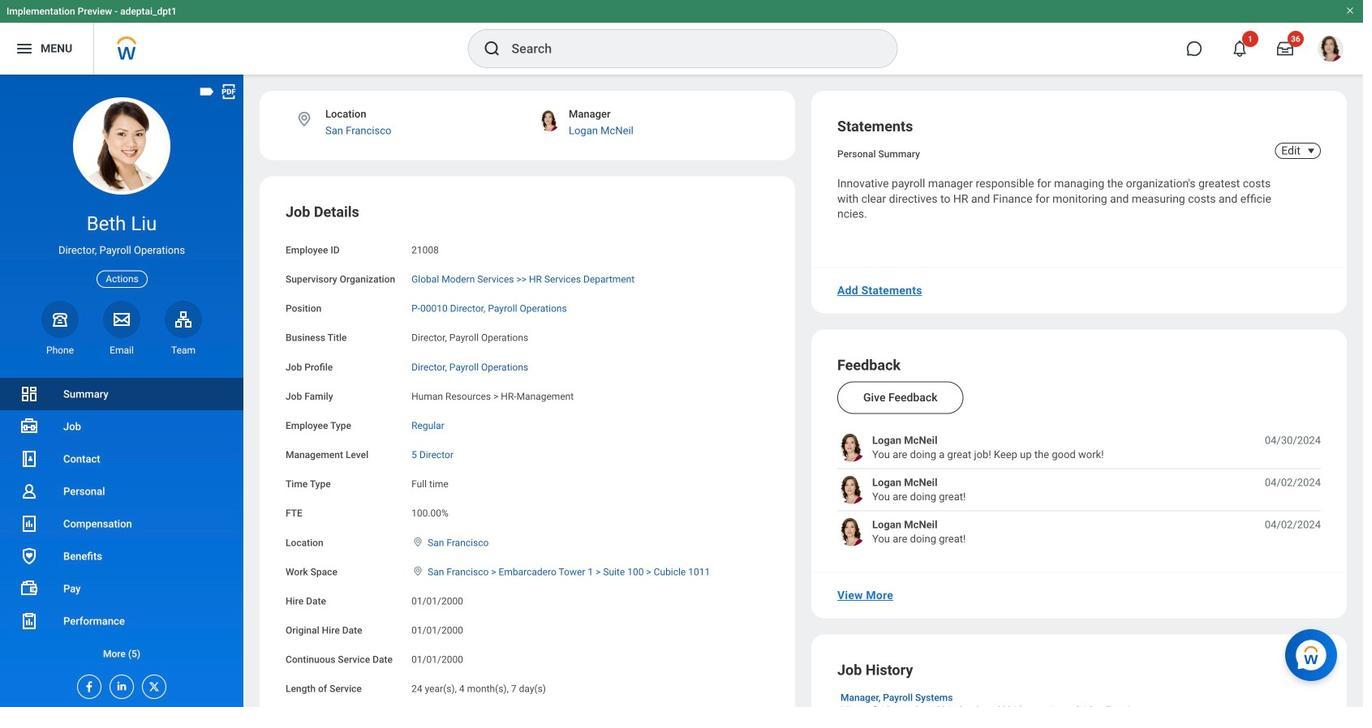 Task type: vqa. For each thing, say whether or not it's contained in the screenshot.
right Global
no



Task type: locate. For each thing, give the bounding box(es) containing it.
0 vertical spatial employee's photo (logan mcneil) image
[[838, 434, 866, 462]]

benefits image
[[19, 547, 39, 566]]

1 vertical spatial employee's photo (logan mcneil) image
[[838, 476, 866, 504]]

0 vertical spatial location image
[[295, 110, 313, 128]]

full time element
[[412, 476, 449, 490]]

2 vertical spatial location image
[[412, 566, 425, 577]]

2 employee's photo (logan mcneil) image from the top
[[838, 476, 866, 504]]

phone beth liu element
[[41, 344, 79, 357]]

compensation image
[[19, 515, 39, 534]]

personal summary element
[[838, 145, 920, 160]]

group
[[286, 202, 769, 708]]

list
[[0, 378, 243, 670], [838, 434, 1321, 546]]

team beth liu element
[[165, 344, 202, 357]]

tag image
[[198, 83, 216, 101]]

employee's photo (logan mcneil) image
[[838, 434, 866, 462], [838, 476, 866, 504], [838, 518, 866, 546]]

banner
[[0, 0, 1363, 75]]

justify image
[[15, 39, 34, 58]]

job image
[[19, 417, 39, 437]]

profile logan mcneil image
[[1318, 36, 1344, 65]]

notifications large image
[[1232, 41, 1248, 57]]

2 vertical spatial employee's photo (logan mcneil) image
[[838, 518, 866, 546]]

facebook image
[[78, 676, 96, 694]]

navigation pane region
[[0, 75, 243, 708]]

mail image
[[112, 310, 131, 329]]

1 horizontal spatial list
[[838, 434, 1321, 546]]

location image
[[295, 110, 313, 128], [412, 537, 425, 548], [412, 566, 425, 577]]

x image
[[143, 676, 161, 694]]

close environment banner image
[[1346, 6, 1355, 15]]

pay image
[[19, 579, 39, 599]]



Task type: describe. For each thing, give the bounding box(es) containing it.
caret down image
[[1302, 144, 1321, 157]]

inbox large image
[[1277, 41, 1294, 57]]

search image
[[482, 39, 502, 58]]

contact image
[[19, 450, 39, 469]]

view team image
[[174, 310, 193, 329]]

phone image
[[49, 310, 71, 329]]

personal image
[[19, 482, 39, 502]]

Search Workday  search field
[[512, 31, 864, 67]]

1 vertical spatial location image
[[412, 537, 425, 548]]

linkedin image
[[110, 676, 128, 693]]

email beth liu element
[[103, 344, 140, 357]]

performance image
[[19, 612, 39, 631]]

0 horizontal spatial list
[[0, 378, 243, 670]]

summary image
[[19, 385, 39, 404]]

3 employee's photo (logan mcneil) image from the top
[[838, 518, 866, 546]]

view printable version (pdf) image
[[220, 83, 238, 101]]

1 employee's photo (logan mcneil) image from the top
[[838, 434, 866, 462]]



